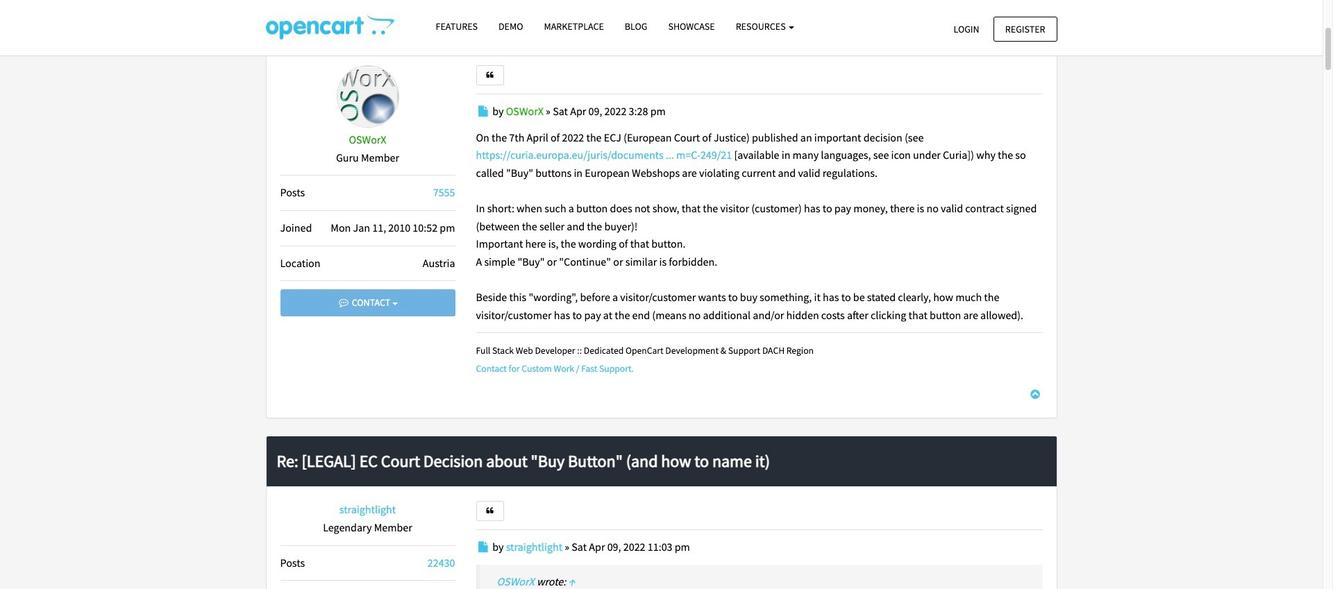 Task type: describe. For each thing, give the bounding box(es) containing it.
commenting o image
[[338, 298, 350, 308]]

2 reply with quote image from the top
[[485, 508, 495, 516]]



Task type: locate. For each thing, give the bounding box(es) containing it.
1 vertical spatial post image
[[476, 542, 490, 553]]

2 post image from the top
[[476, 542, 490, 553]]

1 vertical spatial reply with quote image
[[485, 508, 495, 516]]

0 vertical spatial post image
[[476, 105, 490, 116]]

1 post image from the top
[[476, 105, 490, 116]]

post image
[[476, 105, 490, 116], [476, 542, 490, 553]]

post image for first reply with quote image from the top
[[476, 105, 490, 116]]

post image for first reply with quote image from the bottom
[[476, 542, 490, 553]]

1 reply with quote image from the top
[[485, 72, 495, 79]]

0 vertical spatial reply with quote image
[[485, 72, 495, 79]]

reply with quote image
[[485, 72, 495, 79], [485, 508, 495, 516]]

top image
[[1029, 389, 1043, 400]]

user avatar image
[[337, 65, 399, 128]]



Task type: vqa. For each thing, say whether or not it's contained in the screenshot.
the topmost Reply with quote image
yes



